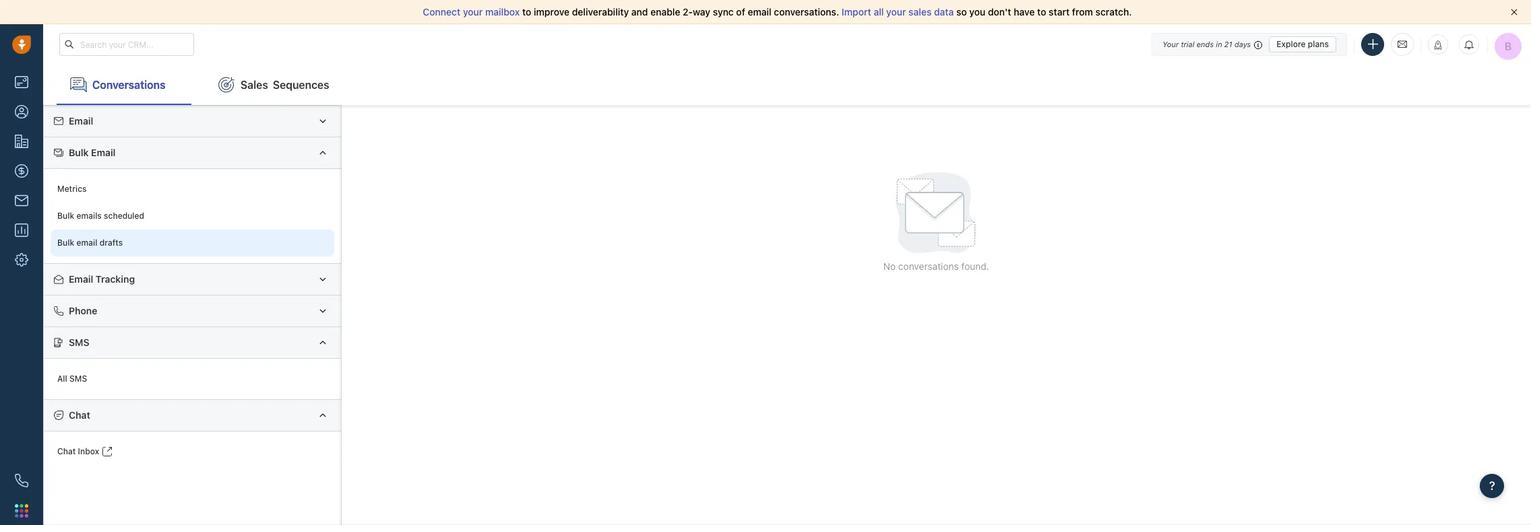 Task type: vqa. For each thing, say whether or not it's contained in the screenshot.
started
no



Task type: describe. For each thing, give the bounding box(es) containing it.
enable
[[651, 6, 681, 18]]

bulk email drafts link
[[51, 230, 334, 257]]

improve
[[534, 6, 570, 18]]

21
[[1225, 39, 1233, 48]]

plans
[[1308, 39, 1329, 49]]

all
[[57, 374, 67, 384]]

bulk for bulk email drafts
[[57, 238, 74, 248]]

no conversations found.
[[884, 261, 989, 272]]

bulk for bulk email
[[69, 147, 89, 158]]

connect
[[423, 6, 461, 18]]

your
[[1163, 39, 1179, 48]]

chat inbox link
[[51, 439, 334, 466]]

explore
[[1277, 39, 1306, 49]]

conversations
[[92, 79, 166, 91]]

metrics link
[[51, 176, 334, 203]]

emails
[[77, 211, 102, 221]]

deliverability
[[572, 6, 629, 18]]

drafts
[[100, 238, 123, 248]]

connect your mailbox link
[[423, 6, 522, 18]]

1 your from the left
[[463, 6, 483, 18]]

all sms
[[57, 374, 87, 384]]

import
[[842, 6, 871, 18]]

tracking
[[96, 274, 135, 285]]

your trial ends in 21 days
[[1163, 39, 1251, 48]]

1 to from the left
[[522, 6, 531, 18]]

chat for chat
[[69, 410, 90, 421]]

explore plans
[[1277, 39, 1329, 49]]

2-
[[683, 6, 693, 18]]

start
[[1049, 6, 1070, 18]]

sales sequences link
[[205, 65, 343, 105]]

sales sequences
[[241, 79, 329, 91]]

0 vertical spatial sms
[[69, 337, 89, 348]]

1 vertical spatial email
[[91, 147, 116, 158]]

bulk for bulk emails scheduled
[[57, 211, 74, 221]]

phone image
[[15, 475, 28, 488]]

conversations
[[899, 261, 959, 272]]

found.
[[962, 261, 989, 272]]

1 vertical spatial sms
[[69, 374, 87, 384]]

tab list containing conversations
[[43, 65, 1532, 105]]

chat inbox
[[57, 447, 99, 457]]

ends
[[1197, 39, 1214, 48]]

email inside bulk email drafts link
[[77, 238, 97, 248]]

bulk email drafts
[[57, 238, 123, 248]]

2 your from the left
[[887, 6, 906, 18]]

conversations link
[[57, 65, 191, 105]]



Task type: locate. For each thing, give the bounding box(es) containing it.
what's new image
[[1434, 40, 1443, 50]]

bulk inside bulk emails scheduled link
[[57, 211, 74, 221]]

bulk email
[[69, 147, 116, 158]]

your right all
[[887, 6, 906, 18]]

phone element
[[8, 468, 35, 495]]

scratch.
[[1096, 6, 1132, 18]]

email for email
[[69, 115, 93, 127]]

1 horizontal spatial email
[[748, 6, 772, 18]]

no
[[884, 261, 896, 272]]

close image
[[1511, 9, 1518, 16]]

to
[[522, 6, 531, 18], [1038, 6, 1047, 18]]

Search your CRM... text field
[[59, 33, 194, 56]]

sync
[[713, 6, 734, 18]]

data
[[934, 6, 954, 18]]

bulk down bulk emails scheduled
[[57, 238, 74, 248]]

from
[[1072, 6, 1093, 18]]

0 vertical spatial email
[[69, 115, 93, 127]]

email for email tracking
[[69, 274, 93, 285]]

email
[[748, 6, 772, 18], [77, 238, 97, 248]]

email up bulk emails scheduled
[[91, 147, 116, 158]]

sales
[[241, 79, 268, 91]]

chat up chat inbox
[[69, 410, 90, 421]]

email up phone
[[69, 274, 93, 285]]

trial
[[1181, 39, 1195, 48]]

chat
[[69, 410, 90, 421], [57, 447, 76, 457]]

1 vertical spatial email
[[77, 238, 97, 248]]

email right of
[[748, 6, 772, 18]]

scheduled
[[104, 211, 144, 221]]

0 vertical spatial chat
[[69, 410, 90, 421]]

have
[[1014, 6, 1035, 18]]

explore plans link
[[1269, 36, 1337, 52]]

of
[[736, 6, 745, 18]]

to right 'mailbox'
[[522, 6, 531, 18]]

bulk emails scheduled link
[[51, 203, 334, 230]]

your
[[463, 6, 483, 18], [887, 6, 906, 18]]

so
[[957, 6, 967, 18]]

mailbox
[[485, 6, 520, 18]]

inbox
[[78, 447, 99, 457]]

0 horizontal spatial email
[[77, 238, 97, 248]]

bulk up metrics
[[69, 147, 89, 158]]

bulk emails scheduled
[[57, 211, 144, 221]]

sales
[[909, 6, 932, 18]]

email left drafts
[[77, 238, 97, 248]]

sequences
[[273, 79, 329, 91]]

freshworks switcher image
[[15, 505, 28, 518]]

to left start
[[1038, 6, 1047, 18]]

sms down phone
[[69, 337, 89, 348]]

tab list
[[43, 65, 1532, 105]]

bulk
[[69, 147, 89, 158], [57, 211, 74, 221], [57, 238, 74, 248]]

chat for chat inbox
[[57, 447, 76, 457]]

email up bulk email
[[69, 115, 93, 127]]

you
[[970, 6, 986, 18]]

all sms link
[[51, 366, 334, 393]]

phone
[[69, 305, 97, 317]]

connect your mailbox to improve deliverability and enable 2-way sync of email conversations. import all your sales data so you don't have to start from scratch.
[[423, 6, 1132, 18]]

your left 'mailbox'
[[463, 6, 483, 18]]

bulk inside bulk email drafts link
[[57, 238, 74, 248]]

0 vertical spatial email
[[748, 6, 772, 18]]

0 horizontal spatial your
[[463, 6, 483, 18]]

sms
[[69, 337, 89, 348], [69, 374, 87, 384]]

in
[[1216, 39, 1223, 48]]

chat left inbox in the left of the page
[[57, 447, 76, 457]]

bulk left emails
[[57, 211, 74, 221]]

days
[[1235, 39, 1251, 48]]

1 vertical spatial bulk
[[57, 211, 74, 221]]

0 vertical spatial bulk
[[69, 147, 89, 158]]

1 vertical spatial chat
[[57, 447, 76, 457]]

all
[[874, 6, 884, 18]]

don't
[[988, 6, 1012, 18]]

email
[[69, 115, 93, 127], [91, 147, 116, 158], [69, 274, 93, 285]]

2 vertical spatial email
[[69, 274, 93, 285]]

sms right all
[[69, 374, 87, 384]]

metrics
[[57, 184, 87, 194]]

0 horizontal spatial to
[[522, 6, 531, 18]]

2 to from the left
[[1038, 6, 1047, 18]]

1 horizontal spatial to
[[1038, 6, 1047, 18]]

2 vertical spatial bulk
[[57, 238, 74, 248]]

send email image
[[1398, 39, 1408, 50]]

email tracking
[[69, 274, 135, 285]]

and
[[632, 6, 648, 18]]

import all your sales data link
[[842, 6, 957, 18]]

conversations.
[[774, 6, 839, 18]]

1 horizontal spatial your
[[887, 6, 906, 18]]

way
[[693, 6, 711, 18]]



